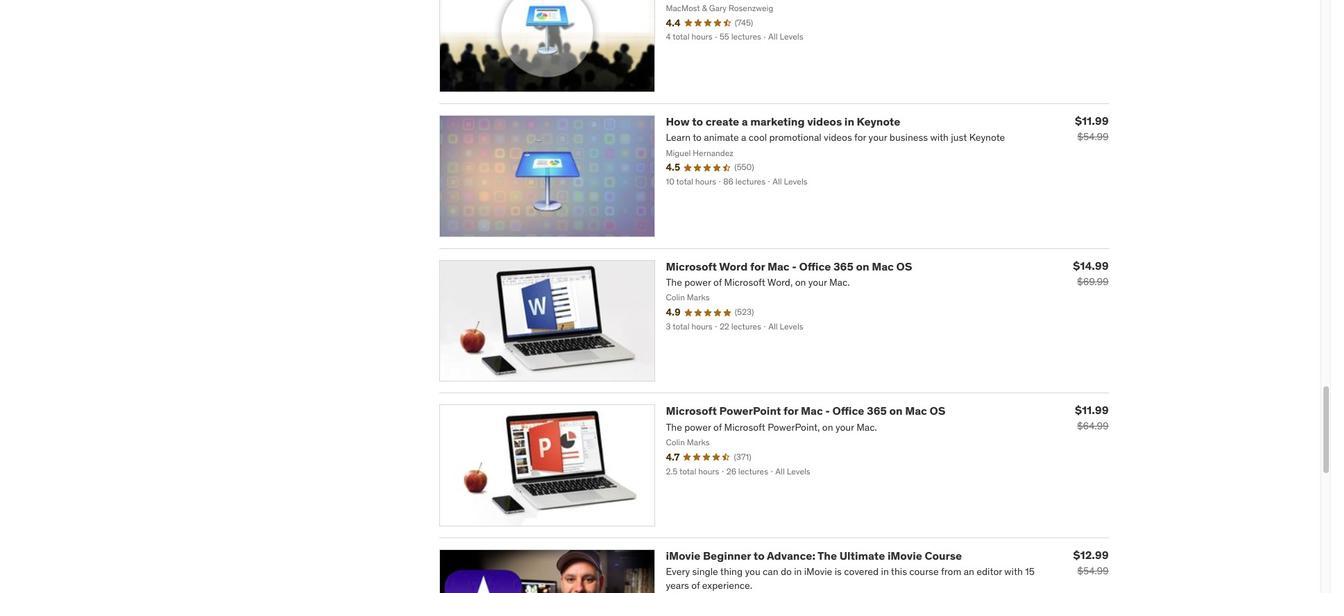 Task type: locate. For each thing, give the bounding box(es) containing it.
powerpoint
[[719, 404, 781, 418]]

microsoft left word at top
[[666, 259, 717, 273]]

keynote
[[857, 114, 900, 128]]

0 horizontal spatial for
[[750, 259, 765, 273]]

1 vertical spatial for
[[784, 404, 799, 418]]

$12.99
[[1073, 548, 1109, 562]]

2 microsoft from the top
[[666, 404, 717, 418]]

0 vertical spatial $11.99
[[1075, 114, 1109, 128]]

1 horizontal spatial 365
[[867, 404, 887, 418]]

0 horizontal spatial -
[[792, 259, 797, 273]]

1 horizontal spatial for
[[784, 404, 799, 418]]

beginner
[[703, 549, 751, 563]]

1 vertical spatial 365
[[867, 404, 887, 418]]

office for powerpoint
[[833, 404, 864, 418]]

microsoft powerpoint for mac - office 365 on mac os
[[666, 404, 946, 418]]

0 horizontal spatial imovie
[[666, 549, 701, 563]]

0 horizontal spatial os
[[896, 259, 912, 273]]

$11.99
[[1075, 114, 1109, 128], [1075, 404, 1109, 417]]

1 $11.99 from the top
[[1075, 114, 1109, 128]]

1 vertical spatial on
[[889, 404, 903, 418]]

$54.99 inside $12.99 $54.99
[[1078, 565, 1109, 578]]

$11.99 $64.99
[[1075, 404, 1109, 433]]

$54.99
[[1078, 130, 1109, 143], [1078, 565, 1109, 578]]

1 horizontal spatial to
[[754, 549, 765, 563]]

0 horizontal spatial on
[[856, 259, 869, 273]]

imovie
[[666, 549, 701, 563], [888, 549, 922, 563]]

$14.99
[[1073, 259, 1109, 272]]

course
[[925, 549, 962, 563]]

1 horizontal spatial -
[[826, 404, 830, 418]]

advance:
[[767, 549, 816, 563]]

-
[[792, 259, 797, 273], [826, 404, 830, 418]]

a
[[742, 114, 748, 128]]

office
[[799, 259, 831, 273], [833, 404, 864, 418]]

microsoft
[[666, 259, 717, 273], [666, 404, 717, 418]]

- for powerpoint
[[826, 404, 830, 418]]

$14.99 $69.99
[[1073, 259, 1109, 288]]

create
[[706, 114, 739, 128]]

imovie beginner to advance: the ultimate imovie course
[[666, 549, 962, 563]]

- for word
[[792, 259, 797, 273]]

$54.99 inside $11.99 $54.99
[[1078, 130, 1109, 143]]

1 $54.99 from the top
[[1078, 130, 1109, 143]]

2 $54.99 from the top
[[1078, 565, 1109, 578]]

microsoft word for mac - office 365 on mac os link
[[666, 259, 912, 273]]

0 vertical spatial on
[[856, 259, 869, 273]]

0 horizontal spatial to
[[692, 114, 703, 128]]

on
[[856, 259, 869, 273], [889, 404, 903, 418]]

imovie left course
[[888, 549, 922, 563]]

for
[[750, 259, 765, 273], [784, 404, 799, 418]]

microsoft left powerpoint
[[666, 404, 717, 418]]

0 vertical spatial -
[[792, 259, 797, 273]]

1 vertical spatial $11.99
[[1075, 404, 1109, 417]]

1 vertical spatial office
[[833, 404, 864, 418]]

os
[[896, 259, 912, 273], [930, 404, 946, 418]]

1 horizontal spatial office
[[833, 404, 864, 418]]

the
[[818, 549, 837, 563]]

1 vertical spatial -
[[826, 404, 830, 418]]

1 vertical spatial $54.99
[[1078, 565, 1109, 578]]

2 $11.99 from the top
[[1075, 404, 1109, 417]]

marketing
[[750, 114, 805, 128]]

365
[[834, 259, 854, 273], [867, 404, 887, 418]]

$11.99 for how to create a marketing videos in keynote
[[1075, 114, 1109, 128]]

1 horizontal spatial on
[[889, 404, 903, 418]]

word
[[719, 259, 748, 273]]

to right how
[[692, 114, 703, 128]]

imovie beginner to advance: the ultimate imovie course link
[[666, 549, 962, 563]]

0 horizontal spatial 365
[[834, 259, 854, 273]]

0 vertical spatial for
[[750, 259, 765, 273]]

to
[[692, 114, 703, 128], [754, 549, 765, 563]]

1 horizontal spatial imovie
[[888, 549, 922, 563]]

1 microsoft from the top
[[666, 259, 717, 273]]

for right word at top
[[750, 259, 765, 273]]

office for word
[[799, 259, 831, 273]]

mac
[[768, 259, 790, 273], [872, 259, 894, 273], [801, 404, 823, 418], [905, 404, 927, 418]]

imovie left beginner
[[666, 549, 701, 563]]

0 vertical spatial os
[[896, 259, 912, 273]]

1 vertical spatial os
[[930, 404, 946, 418]]

1 vertical spatial to
[[754, 549, 765, 563]]

0 horizontal spatial office
[[799, 259, 831, 273]]

0 vertical spatial office
[[799, 259, 831, 273]]

0 vertical spatial $54.99
[[1078, 130, 1109, 143]]

1 horizontal spatial os
[[930, 404, 946, 418]]

1 vertical spatial microsoft
[[666, 404, 717, 418]]

$11.99 for microsoft powerpoint for mac - office 365 on mac os
[[1075, 404, 1109, 417]]

0 vertical spatial microsoft
[[666, 259, 717, 273]]

to right beginner
[[754, 549, 765, 563]]

microsoft powerpoint for mac - office 365 on mac os link
[[666, 404, 946, 418]]

0 vertical spatial 365
[[834, 259, 854, 273]]

for right powerpoint
[[784, 404, 799, 418]]

how to create a marketing videos in keynote
[[666, 114, 900, 128]]

microsoft for microsoft powerpoint for mac - office 365 on mac os
[[666, 404, 717, 418]]



Task type: describe. For each thing, give the bounding box(es) containing it.
0 vertical spatial to
[[692, 114, 703, 128]]

$12.99 $54.99
[[1073, 548, 1109, 578]]

$54.99 for $11.99
[[1078, 130, 1109, 143]]

2 imovie from the left
[[888, 549, 922, 563]]

how to create a marketing videos in keynote link
[[666, 114, 900, 128]]

1 imovie from the left
[[666, 549, 701, 563]]

for for word
[[750, 259, 765, 273]]

in
[[845, 114, 854, 128]]

os for microsoft powerpoint for mac - office 365 on mac os
[[930, 404, 946, 418]]

$54.99 for $12.99
[[1078, 565, 1109, 578]]

microsoft for microsoft word for mac - office 365 on mac os
[[666, 259, 717, 273]]

$64.99
[[1077, 420, 1109, 433]]

for for powerpoint
[[784, 404, 799, 418]]

microsoft word for mac - office 365 on mac os
[[666, 259, 912, 273]]

on for microsoft powerpoint for mac - office 365 on mac os
[[889, 404, 903, 418]]

$69.99
[[1077, 275, 1109, 288]]

how
[[666, 114, 690, 128]]

365 for microsoft word for mac - office 365 on mac os
[[834, 259, 854, 273]]

videos
[[807, 114, 842, 128]]

on for microsoft word for mac - office 365 on mac os
[[856, 259, 869, 273]]

ultimate
[[840, 549, 885, 563]]

365 for microsoft powerpoint for mac - office 365 on mac os
[[867, 404, 887, 418]]

$11.99 $54.99
[[1075, 114, 1109, 143]]

os for microsoft word for mac - office 365 on mac os
[[896, 259, 912, 273]]



Task type: vqa. For each thing, say whether or not it's contained in the screenshot.
$64.99
yes



